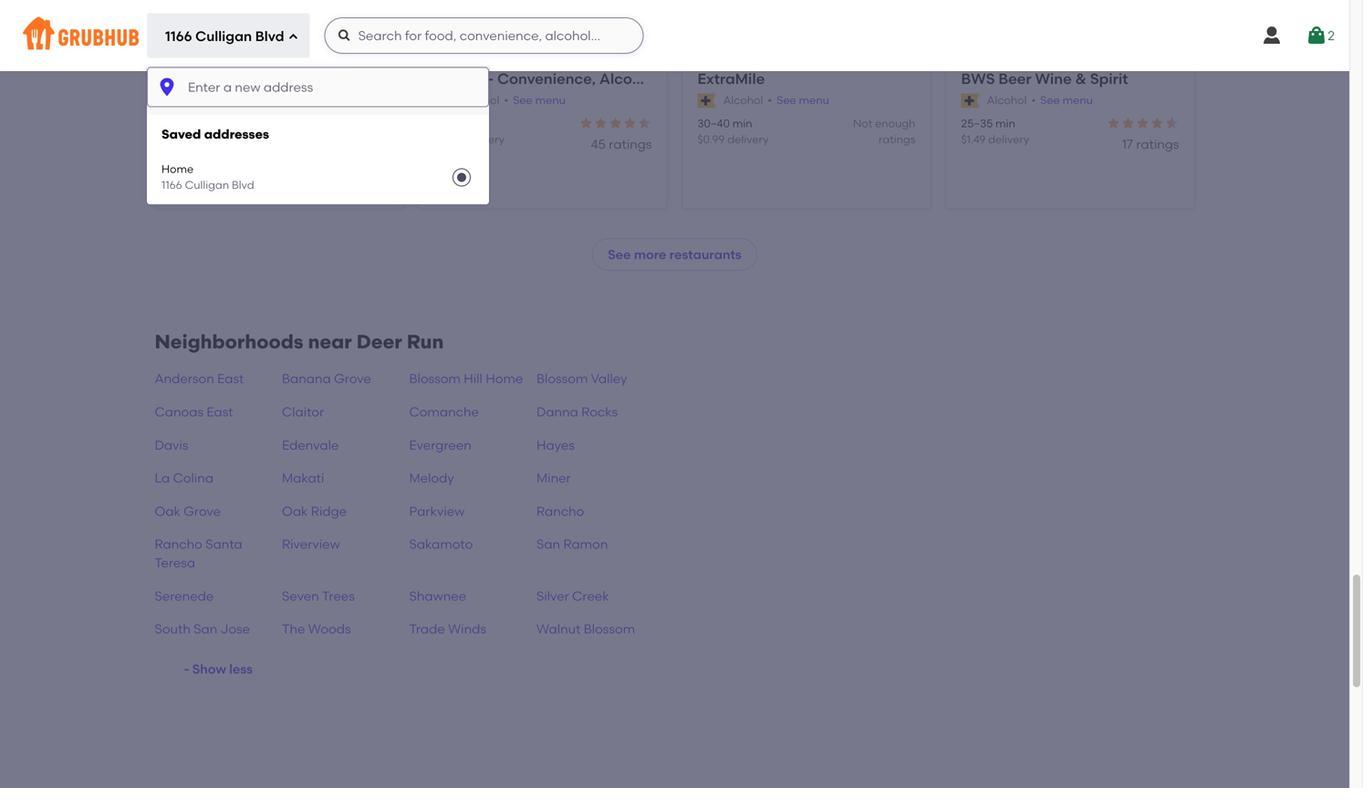 Task type: vqa. For each thing, say whether or not it's contained in the screenshot.
a within the Two classic favorites, oreos and cheesecake bakes in a deliciou
no



Task type: locate. For each thing, give the bounding box(es) containing it.
0 horizontal spatial svg image
[[337, 28, 352, 43]]

grove down colina at the bottom left of the page
[[184, 504, 221, 519]]

home 1166 culligan blvd
[[162, 162, 254, 192]]

min for 35–45
[[205, 117, 225, 130]]

alcohol • see menu
[[196, 94, 302, 107], [460, 94, 566, 107], [723, 94, 830, 107], [987, 94, 1093, 107]]

see more restaurants button
[[593, 238, 757, 271]]

see menu link down 'bws beer wine & spirit' link
[[1041, 93, 1093, 109]]

see menu link down extramile link
[[777, 93, 830, 109]]

subscription pass image for bws
[[961, 93, 980, 108]]

1 vertical spatial home
[[486, 371, 523, 387]]

1 horizontal spatial svg image
[[288, 31, 299, 42]]

1 vertical spatial grove
[[184, 504, 221, 519]]

30–40
[[698, 117, 730, 130]]

delivery right the $0.99
[[728, 133, 769, 146]]

3 see menu link from the left
[[777, 93, 830, 109]]

ratings for bws beer wine & spirit
[[1136, 136, 1180, 152]]

min $3.95 delivery
[[434, 117, 505, 146]]

culligan down saved addresses
[[185, 178, 229, 192]]

alcohol for bws beer wine & spirit
[[987, 94, 1027, 107]]

0 vertical spatial culligan
[[195, 28, 252, 45]]

1 horizontal spatial grove
[[334, 371, 371, 387]]

alcohol down beer
[[987, 94, 1027, 107]]

ratings
[[879, 133, 916, 146], [609, 136, 652, 152], [1136, 136, 1180, 152]]

• down the convenience,
[[504, 94, 509, 107]]

1 min from the left
[[205, 117, 225, 130]]

blvd up don's liquors & wine link
[[255, 28, 284, 45]]

see menu link for bws beer wine & spirit
[[1041, 93, 1093, 109]]

alcohol • see menu down don's liquors & wine
[[196, 94, 302, 107]]

subscription pass image down bws
[[961, 93, 980, 108]]

1 $1.49 from the left
[[170, 133, 195, 146]]

0 horizontal spatial rancho
[[155, 537, 203, 552]]

sakamoto
[[409, 537, 473, 552]]

see for gopuff - convenience, alcohol, & more
[[513, 94, 533, 107]]

see menu link
[[249, 93, 302, 109], [513, 93, 566, 109], [777, 93, 830, 109], [1041, 93, 1093, 109]]

ratings right 17
[[1136, 136, 1180, 152]]

makati link
[[282, 469, 409, 488]]

ratings right the 45
[[609, 136, 652, 152]]

45
[[591, 136, 606, 152]]

-
[[488, 70, 494, 88], [184, 662, 189, 677]]

grove
[[334, 371, 371, 387], [184, 504, 221, 519]]

home down saved
[[162, 162, 194, 176]]

delivery down 25–35
[[989, 133, 1030, 146]]

svg image left 2 button
[[1261, 25, 1283, 47]]

edenvale link
[[282, 436, 409, 455]]

1 delivery from the left
[[197, 133, 238, 146]]

east up canoas east link
[[217, 371, 244, 387]]

0 horizontal spatial wine
[[285, 70, 322, 88]]

see menu link for extramile
[[777, 93, 830, 109]]

1 horizontal spatial oak
[[282, 504, 308, 519]]

wine right liquors
[[285, 70, 322, 88]]

1 alcohol from the left
[[196, 94, 236, 107]]

blvd down addresses
[[232, 178, 254, 192]]

delivery right the $3.95
[[464, 133, 505, 146]]

see menu link for gopuff - convenience, alcohol, & more
[[513, 93, 566, 109]]

deer
[[357, 331, 402, 354]]

wine right beer
[[1035, 70, 1072, 88]]

1 horizontal spatial san
[[537, 537, 560, 552]]

see down don's liquors & wine
[[249, 94, 269, 107]]

see down the convenience,
[[513, 94, 533, 107]]

0 horizontal spatial oak
[[155, 504, 181, 519]]

1 vertical spatial east
[[207, 404, 233, 420]]

banana grove link
[[282, 370, 409, 388]]

alcohol down extramile
[[723, 94, 763, 107]]

0 horizontal spatial &
[[270, 70, 282, 88]]

see for don's liquors & wine
[[249, 94, 269, 107]]

delivery for 30–40
[[728, 133, 769, 146]]

gopuff - convenience, alcohol, & more
[[434, 70, 713, 88]]

1166 inside home 1166 culligan blvd
[[162, 178, 182, 192]]

parkview link
[[409, 502, 537, 521]]

2 menu from the left
[[535, 94, 566, 107]]

min inside 30–40 min $0.99 delivery
[[733, 117, 753, 130]]

$1.49 down the 35–45
[[170, 133, 195, 146]]

alcohol,
[[599, 70, 658, 88]]

oak left ridge at bottom left
[[282, 504, 308, 519]]

3 menu from the left
[[799, 94, 830, 107]]

alcohol down gopuff
[[460, 94, 500, 107]]

menu down the convenience,
[[535, 94, 566, 107]]

1166
[[165, 28, 192, 45], [162, 178, 182, 192]]

subscription pass image up the 35–45
[[170, 93, 189, 108]]

menu down don's liquors & wine link
[[272, 94, 302, 107]]

oak for oak grove
[[155, 504, 181, 519]]

menu
[[272, 94, 302, 107], [535, 94, 566, 107], [799, 94, 830, 107], [1063, 94, 1093, 107]]

2 $1.49 from the left
[[961, 133, 986, 146]]

canoas east link
[[155, 403, 282, 421]]

east
[[217, 371, 244, 387], [207, 404, 233, 420]]

alcohol for extramile
[[723, 94, 763, 107]]

svg image
[[1261, 25, 1283, 47], [288, 31, 299, 42], [156, 76, 178, 98]]

san left ramon
[[537, 537, 560, 552]]

0 vertical spatial rancho
[[537, 504, 584, 519]]

4 • from the left
[[1032, 94, 1036, 107]]

menu for don's liquors & wine
[[272, 94, 302, 107]]

$1.49 inside 25–35 min $1.49 delivery
[[961, 133, 986, 146]]

svg image
[[1306, 25, 1328, 47], [337, 28, 352, 43]]

teresa
[[155, 555, 195, 571]]

1 vertical spatial blvd
[[232, 178, 254, 192]]

• down bws beer wine & spirit
[[1032, 94, 1036, 107]]

$1.49 for 35–45 min $1.49 delivery
[[170, 133, 195, 146]]

see down extramile link
[[777, 94, 796, 107]]

trees
[[322, 588, 355, 604]]

blossom up comanche
[[409, 371, 461, 387]]

subscription pass image up 30–40
[[698, 93, 716, 108]]

rocks
[[582, 404, 618, 420]]

culligan
[[195, 28, 252, 45], [185, 178, 229, 192]]

$1.49 inside 35–45 min $1.49 delivery
[[170, 133, 195, 146]]

min right the 35–45
[[205, 117, 225, 130]]

• for don's liquors & wine
[[240, 94, 245, 107]]

0 vertical spatial grove
[[334, 371, 371, 387]]

rancho down miner
[[537, 504, 584, 519]]

blossom down silver creek link
[[584, 622, 635, 637]]

enough
[[875, 117, 916, 130]]

alcohol • see menu down the convenience,
[[460, 94, 566, 107]]

1 see menu link from the left
[[249, 93, 302, 109]]

home inside blossom hill home link
[[486, 371, 523, 387]]

1 horizontal spatial blvd
[[255, 28, 284, 45]]

4 alcohol from the left
[[987, 94, 1027, 107]]

san left jose at the bottom of the page
[[194, 622, 217, 637]]

2 horizontal spatial ratings
[[1136, 136, 1180, 152]]

1 horizontal spatial subscription pass image
[[961, 93, 980, 108]]

2 alcohol • see menu from the left
[[460, 94, 566, 107]]

0 horizontal spatial home
[[162, 162, 194, 176]]

1 menu from the left
[[272, 94, 302, 107]]

oak for oak ridge
[[282, 504, 308, 519]]

serenede link
[[155, 587, 282, 606]]

1 vertical spatial san
[[194, 622, 217, 637]]

& left more
[[662, 70, 673, 88]]

comanche link
[[409, 403, 537, 421]]

1 horizontal spatial subscription pass image
[[698, 93, 716, 108]]

south
[[155, 622, 191, 637]]

blossom up the danna at the bottom of page
[[537, 371, 588, 387]]

2 alcohol from the left
[[460, 94, 500, 107]]

1 horizontal spatial -
[[488, 70, 494, 88]]

•
[[240, 94, 245, 107], [504, 94, 509, 107], [768, 94, 772, 107], [1032, 94, 1036, 107]]

1 & from the left
[[270, 70, 282, 88]]

2 oak from the left
[[282, 504, 308, 519]]

0 vertical spatial blvd
[[255, 28, 284, 45]]

east for canoas east
[[207, 404, 233, 420]]

woods
[[308, 622, 351, 637]]

min right 25–35
[[996, 117, 1016, 130]]

don's liquors & wine
[[170, 70, 322, 88]]

4 delivery from the left
[[989, 133, 1030, 146]]

2 & from the left
[[662, 70, 673, 88]]

see menu link down don's liquors & wine link
[[249, 93, 302, 109]]

- right gopuff
[[488, 70, 494, 88]]

neighborhoods near deer run
[[155, 331, 444, 354]]

delivery inside 35–45 min $1.49 delivery
[[197, 133, 238, 146]]

Enter a new address search field
[[147, 67, 489, 107]]

2 subscription pass image from the left
[[698, 93, 716, 108]]

silver creek link
[[537, 587, 664, 606]]

0 horizontal spatial $1.49
[[170, 133, 195, 146]]

1 vertical spatial culligan
[[185, 178, 229, 192]]

hayes
[[537, 437, 575, 453]]

blossom valley link
[[537, 370, 664, 388]]

• down extramile link
[[768, 94, 772, 107]]

delivery inside 25–35 min $1.49 delivery
[[989, 133, 1030, 146]]

alcohol • see menu down bws beer wine & spirit
[[987, 94, 1093, 107]]

1 horizontal spatial home
[[486, 371, 523, 387]]

alcohol down liquors
[[196, 94, 236, 107]]

1 vertical spatial -
[[184, 662, 189, 677]]

don's liquors & wine link
[[170, 69, 388, 89]]

1 • from the left
[[240, 94, 245, 107]]

& inside don's liquors & wine link
[[270, 70, 282, 88]]

1 horizontal spatial svg image
[[1306, 25, 1328, 47]]

2 min from the left
[[469, 117, 489, 130]]

oak
[[155, 504, 181, 519], [282, 504, 308, 519]]

shawnee link
[[409, 587, 537, 606]]

grove up claitor 'link'
[[334, 371, 371, 387]]

3 min from the left
[[733, 117, 753, 130]]

2 horizontal spatial &
[[1076, 70, 1087, 88]]

4 menu from the left
[[1063, 94, 1093, 107]]

0 horizontal spatial san
[[194, 622, 217, 637]]

oak grove link
[[155, 502, 282, 521]]

& left 'spirit'
[[1076, 70, 1087, 88]]

rancho up teresa
[[155, 537, 203, 552]]

walnut blossom
[[537, 622, 635, 637]]

blossom
[[409, 371, 461, 387], [537, 371, 588, 387], [584, 622, 635, 637]]

anderson
[[155, 371, 214, 387]]

- show less
[[184, 662, 253, 677]]

main navigation navigation
[[0, 0, 1363, 789]]

rancho for rancho
[[537, 504, 584, 519]]

& inside gopuff - convenience, alcohol, & more link
[[662, 70, 673, 88]]

see for extramile
[[777, 94, 796, 107]]

0 horizontal spatial subscription pass image
[[434, 93, 452, 108]]

culligan up liquors
[[195, 28, 252, 45]]

2 delivery from the left
[[464, 133, 505, 146]]

less
[[229, 662, 253, 677]]

min inside 25–35 min $1.49 delivery
[[996, 117, 1016, 130]]

0 vertical spatial -
[[488, 70, 494, 88]]

4 alcohol • see menu from the left
[[987, 94, 1093, 107]]

0 horizontal spatial -
[[184, 662, 189, 677]]

svg image up don's liquors & wine link
[[288, 31, 299, 42]]

1166 down saved
[[162, 178, 182, 192]]

1166 culligan blvd
[[165, 28, 284, 45]]

claitor link
[[282, 403, 409, 421]]

east for anderson east
[[217, 371, 244, 387]]

1 horizontal spatial wine
[[1035, 70, 1072, 88]]

san ramon
[[537, 537, 608, 552]]

anderson east
[[155, 371, 244, 387]]

oak down la
[[155, 504, 181, 519]]

ratings down enough
[[879, 133, 916, 146]]

3 alcohol • see menu from the left
[[723, 94, 830, 107]]

more
[[677, 70, 713, 88]]

1 vertical spatial 1166
[[162, 178, 182, 192]]

home right hill
[[486, 371, 523, 387]]

min right 30–40
[[733, 117, 753, 130]]

min inside 35–45 min $1.49 delivery
[[205, 117, 225, 130]]

see left more at the top left of the page
[[608, 247, 631, 262]]

1166 up don's
[[165, 28, 192, 45]]

not
[[853, 117, 873, 130]]

3 • from the left
[[768, 94, 772, 107]]

2 subscription pass image from the left
[[961, 93, 980, 108]]

grove for oak grove
[[184, 504, 221, 519]]

svg image inside 2 button
[[1306, 25, 1328, 47]]

alcohol • see menu down extramile link
[[723, 94, 830, 107]]

3 & from the left
[[1076, 70, 1087, 88]]

0 horizontal spatial blvd
[[232, 178, 254, 192]]

1 subscription pass image from the left
[[434, 93, 452, 108]]

0 horizontal spatial ratings
[[609, 136, 652, 152]]

la
[[155, 471, 170, 486]]

0 vertical spatial 1166
[[165, 28, 192, 45]]

rancho inside rancho santa teresa
[[155, 537, 203, 552]]

star icon image
[[579, 116, 594, 131], [594, 116, 608, 131], [608, 116, 623, 131], [623, 116, 637, 131], [637, 116, 652, 131], [637, 116, 652, 131], [1107, 116, 1121, 131], [1121, 116, 1136, 131], [1136, 116, 1150, 131], [1150, 116, 1165, 131], [1165, 116, 1180, 131], [1165, 116, 1180, 131]]

east down anderson east link
[[207, 404, 233, 420]]

1 horizontal spatial rancho
[[537, 504, 584, 519]]

0 vertical spatial san
[[537, 537, 560, 552]]

show
[[192, 662, 226, 677]]

0 vertical spatial home
[[162, 162, 194, 176]]

1 alcohol • see menu from the left
[[196, 94, 302, 107]]

delivery down the 35–45
[[197, 133, 238, 146]]

neighborhoods
[[155, 331, 303, 354]]

delivery inside 30–40 min $0.99 delivery
[[728, 133, 769, 146]]

subscription pass image down gopuff
[[434, 93, 452, 108]]

- left show
[[184, 662, 189, 677]]

4 see menu link from the left
[[1041, 93, 1093, 109]]

1 oak from the left
[[155, 504, 181, 519]]

2 see menu link from the left
[[513, 93, 566, 109]]

miner
[[537, 471, 571, 486]]

2 • from the left
[[504, 94, 509, 107]]

valley
[[591, 371, 627, 387]]

not enough ratings
[[853, 117, 916, 146]]

svg image up the 35–45
[[156, 76, 178, 98]]

bws
[[961, 70, 995, 88]]

near
[[308, 331, 352, 354]]

3 alcohol from the left
[[723, 94, 763, 107]]

alcohol • see menu for gopuff - convenience, alcohol, & more
[[460, 94, 566, 107]]

45 ratings
[[591, 136, 652, 152]]

min down gopuff
[[469, 117, 489, 130]]

1 horizontal spatial $1.49
[[961, 133, 986, 146]]

1 vertical spatial rancho
[[155, 537, 203, 552]]

0 horizontal spatial subscription pass image
[[170, 93, 189, 108]]

2
[[1328, 28, 1335, 43]]

south san jose
[[155, 622, 250, 637]]

3 delivery from the left
[[728, 133, 769, 146]]

subscription pass image for don's
[[170, 93, 189, 108]]

$1.49 down 25–35
[[961, 133, 986, 146]]

menu down 'bws beer wine & spirit' link
[[1063, 94, 1093, 107]]

hayes link
[[537, 436, 664, 455]]

santa
[[206, 537, 243, 552]]

& right liquors
[[270, 70, 282, 88]]

subscription pass image
[[434, 93, 452, 108], [698, 93, 716, 108]]

anderson east link
[[155, 370, 282, 388]]

0 vertical spatial east
[[217, 371, 244, 387]]

alcohol • see menu for extramile
[[723, 94, 830, 107]]

1 subscription pass image from the left
[[170, 93, 189, 108]]

1 horizontal spatial ratings
[[879, 133, 916, 146]]

see down bws beer wine & spirit
[[1041, 94, 1060, 107]]

blossom hill home link
[[409, 370, 537, 388]]

see menu link down the convenience,
[[513, 93, 566, 109]]

$0.99
[[698, 133, 725, 146]]

canoas east
[[155, 404, 233, 420]]

subscription pass image
[[170, 93, 189, 108], [961, 93, 980, 108]]

0 horizontal spatial grove
[[184, 504, 221, 519]]

1 horizontal spatial &
[[662, 70, 673, 88]]

4 min from the left
[[996, 117, 1016, 130]]

menu down extramile link
[[799, 94, 830, 107]]

blossom for blossom hill home
[[409, 371, 461, 387]]

• down liquors
[[240, 94, 245, 107]]

bws beer wine & spirit link
[[961, 69, 1180, 89]]



Task type: describe. For each thing, give the bounding box(es) containing it.
south san jose link
[[155, 620, 282, 639]]

makati
[[282, 471, 324, 486]]

don's
[[170, 70, 210, 88]]

restaurants
[[670, 247, 742, 262]]

see inside button
[[608, 247, 631, 262]]

walnut
[[537, 622, 581, 637]]

grove for banana grove
[[334, 371, 371, 387]]

ratings for gopuff - convenience, alcohol, & more
[[609, 136, 652, 152]]

17
[[1122, 136, 1133, 152]]

see menu link for don's liquors & wine
[[249, 93, 302, 109]]

davis link
[[155, 436, 282, 455]]

jose
[[221, 622, 250, 637]]

• for gopuff - convenience, alcohol, & more
[[504, 94, 509, 107]]

danna
[[537, 404, 578, 420]]

seven
[[282, 588, 319, 604]]

delivery for 35–45
[[197, 133, 238, 146]]

danna rocks
[[537, 404, 618, 420]]

spirit
[[1090, 70, 1128, 88]]

alcohol • see menu for bws beer wine & spirit
[[987, 94, 1093, 107]]

convenience,
[[497, 70, 596, 88]]

comanche
[[409, 404, 479, 420]]

culligan inside home 1166 culligan blvd
[[185, 178, 229, 192]]

gopuff
[[434, 70, 484, 88]]

30–40 min $0.99 delivery
[[698, 117, 769, 146]]

1 wine from the left
[[285, 70, 322, 88]]

rancho for rancho santa teresa
[[155, 537, 203, 552]]

alcohol for don's liquors & wine
[[196, 94, 236, 107]]

delivery inside min $3.95 delivery
[[464, 133, 505, 146]]

2 wine from the left
[[1035, 70, 1072, 88]]

see for bws beer wine & spirit
[[1041, 94, 1060, 107]]

parkview
[[409, 504, 465, 519]]

saved addresses
[[162, 126, 269, 142]]

min for 30–40
[[733, 117, 753, 130]]

- inside button
[[184, 662, 189, 677]]

blvd inside home 1166 culligan blvd
[[232, 178, 254, 192]]

more
[[634, 247, 667, 262]]

ramon
[[563, 537, 608, 552]]

blossom hill home
[[409, 371, 523, 387]]

liquors
[[214, 70, 267, 88]]

blossom valley
[[537, 371, 627, 387]]

san inside south san jose "link"
[[194, 622, 217, 637]]

25–35
[[961, 117, 993, 130]]

seven trees
[[282, 588, 355, 604]]

• for extramile
[[768, 94, 772, 107]]

min for 25–35
[[996, 117, 1016, 130]]

bws beer wine & spirit
[[961, 70, 1128, 88]]

melody
[[409, 471, 454, 486]]

la colina link
[[155, 469, 282, 488]]

rancho santa teresa
[[155, 537, 243, 571]]

2 horizontal spatial svg image
[[1261, 25, 1283, 47]]

walnut blossom link
[[537, 620, 664, 639]]

alcohol • see menu for don's liquors & wine
[[196, 94, 302, 107]]

see more restaurants
[[608, 247, 742, 262]]

25–35 min $1.49 delivery
[[961, 117, 1030, 146]]

0 horizontal spatial svg image
[[156, 76, 178, 98]]

san inside san ramon link
[[537, 537, 560, 552]]

winds
[[448, 622, 486, 637]]

davis
[[155, 437, 188, 453]]

serenede
[[155, 588, 214, 604]]

san ramon link
[[537, 535, 664, 572]]

beer
[[999, 70, 1032, 88]]

• for bws beer wine & spirit
[[1032, 94, 1036, 107]]

trade winds
[[409, 622, 486, 637]]

saved
[[162, 126, 201, 142]]

claitor
[[282, 404, 324, 420]]

evergreen link
[[409, 436, 537, 455]]

home inside home 1166 culligan blvd
[[162, 162, 194, 176]]

35–45 min $1.49 delivery
[[170, 117, 238, 146]]

the woods
[[282, 622, 351, 637]]

extramile link
[[698, 69, 916, 89]]

2 button
[[1306, 19, 1335, 52]]

$3.95
[[434, 133, 461, 146]]

silver creek
[[537, 588, 609, 604]]

$1.49 for 25–35 min $1.49 delivery
[[961, 133, 986, 146]]

alcohol for gopuff - convenience, alcohol, & more
[[460, 94, 500, 107]]

sakamoto link
[[409, 535, 537, 572]]

menu for bws beer wine & spirit
[[1063, 94, 1093, 107]]

edenvale
[[282, 437, 339, 453]]

riverview
[[282, 537, 340, 552]]

delivery for 25–35
[[989, 133, 1030, 146]]

17 ratings
[[1122, 136, 1180, 152]]

Search for food, convenience, alcohol... search field
[[325, 17, 644, 54]]

subscription pass image for extramile
[[698, 93, 716, 108]]

& inside 'bws beer wine & spirit' link
[[1076, 70, 1087, 88]]

shawnee
[[409, 588, 466, 604]]

blossom for blossom valley
[[537, 371, 588, 387]]

subscription pass image for gopuff - convenience, alcohol, & more
[[434, 93, 452, 108]]

the
[[282, 622, 305, 637]]

colina
[[173, 471, 214, 486]]

35–45
[[170, 117, 202, 130]]

addresses
[[204, 126, 269, 142]]

gopuff - convenience, alcohol, & more link
[[434, 69, 713, 89]]

menu for gopuff - convenience, alcohol, & more
[[535, 94, 566, 107]]

the woods link
[[282, 620, 409, 639]]

rancho santa teresa link
[[155, 535, 282, 572]]

extramile
[[698, 70, 765, 88]]

rancho link
[[537, 502, 664, 521]]

miner link
[[537, 469, 664, 488]]

min inside min $3.95 delivery
[[469, 117, 489, 130]]

trade winds link
[[409, 620, 537, 639]]

menu for extramile
[[799, 94, 830, 107]]

trade
[[409, 622, 445, 637]]

ratings inside "not enough ratings"
[[879, 133, 916, 146]]

canoas
[[155, 404, 204, 420]]



